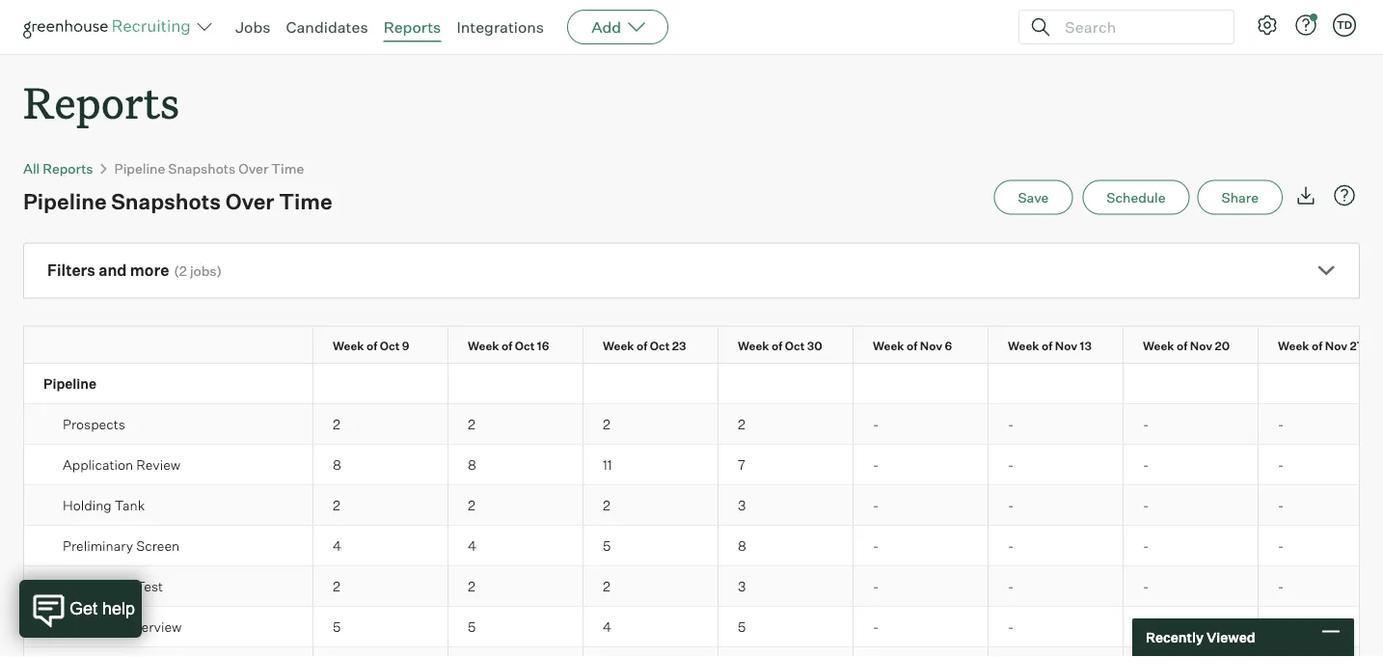 Task type: describe. For each thing, give the bounding box(es) containing it.
row group containing application review
[[24, 445, 1384, 485]]

grid containing pipeline
[[24, 327, 1384, 657]]

3 for take home test
[[738, 577, 746, 594]]

3 cell from the left
[[584, 364, 719, 403]]

save button
[[994, 180, 1073, 215]]

week of oct 16
[[468, 338, 550, 353]]

row group containing take home test
[[24, 566, 1384, 607]]

faq image
[[1334, 184, 1357, 207]]

save and schedule this report to revisit it! element
[[994, 180, 1083, 215]]

schedule button
[[1083, 180, 1190, 215]]

download image
[[1295, 184, 1318, 207]]

0 horizontal spatial 4
[[333, 537, 342, 554]]

more
[[130, 261, 169, 280]]

recently viewed
[[1146, 629, 1256, 646]]

7 row group from the top
[[24, 647, 1384, 657]]

0 vertical spatial reports
[[384, 17, 441, 37]]

6 cell from the left
[[989, 364, 1124, 403]]

1 horizontal spatial 4
[[468, 537, 477, 554]]

week for week of oct 16
[[468, 338, 499, 353]]

row group containing holding tank
[[24, 485, 1384, 526]]

6
[[945, 338, 953, 353]]

1 vertical spatial over
[[226, 188, 275, 214]]

week of nov 6
[[873, 338, 953, 353]]

oct for 23
[[650, 338, 670, 353]]

screen
[[136, 537, 180, 554]]

of for 20
[[1177, 338, 1188, 353]]

oct for 16
[[515, 338, 535, 353]]

technical
[[63, 618, 122, 635]]

row for row group containing prospects
[[24, 404, 1384, 444]]

add button
[[568, 10, 669, 44]]

oct for 9
[[380, 338, 400, 353]]

td button
[[1334, 14, 1357, 37]]

2 vertical spatial reports
[[43, 160, 93, 177]]

pipeline inside row
[[43, 375, 97, 392]]

of for 9
[[367, 338, 378, 353]]

20
[[1216, 338, 1231, 353]]

1 vertical spatial snapshots
[[111, 188, 221, 214]]

23
[[673, 338, 687, 353]]

td
[[1337, 18, 1353, 31]]

filters and more ( 2 jobs )
[[47, 261, 222, 280]]

11
[[603, 456, 612, 473]]

1 vertical spatial pipeline snapshots over time
[[23, 188, 333, 214]]

of for 16
[[502, 338, 513, 353]]

of for 23
[[637, 338, 648, 353]]

jobs link
[[235, 17, 271, 37]]

row for row group containing take home test
[[24, 566, 1384, 606]]

row for row group containing preliminary screen
[[24, 526, 1384, 565]]

jobs
[[235, 17, 271, 37]]

oct for 30
[[785, 338, 805, 353]]

technical interview
[[63, 618, 182, 635]]

week of oct 23
[[603, 338, 687, 353]]

pipeline snapshots over time link
[[114, 160, 304, 177]]

3 for holding tank
[[738, 496, 746, 513]]

application
[[63, 456, 133, 473]]

row group containing preliminary screen
[[24, 526, 1384, 566]]

pipeline row group
[[24, 364, 1384, 404]]

week for week of nov 6
[[873, 338, 905, 353]]

take
[[63, 577, 93, 594]]

all reports
[[23, 160, 93, 177]]

configure image
[[1257, 14, 1280, 37]]

0 vertical spatial snapshots
[[168, 160, 236, 177]]

test
[[136, 577, 163, 594]]

week of nov 6 column header
[[854, 327, 1006, 363]]

Search text field
[[1061, 13, 1217, 41]]

pipeline row
[[24, 364, 1384, 403]]

week of nov 13 column header
[[989, 327, 1141, 363]]

of for 13
[[1042, 338, 1053, 353]]

2 cell from the left
[[449, 364, 584, 403]]

row for grid containing pipeline
[[24, 327, 1384, 363]]

4 cell from the left
[[719, 364, 854, 403]]

week for week of oct 9
[[333, 338, 364, 353]]

row for row group containing holding tank
[[24, 485, 1384, 525]]

week for week of nov 20
[[1144, 338, 1175, 353]]

nov for 13
[[1056, 338, 1078, 353]]

all
[[23, 160, 40, 177]]

7 cell from the left
[[1124, 364, 1259, 403]]

row group containing prospects
[[24, 404, 1384, 445]]



Task type: vqa. For each thing, say whether or not it's contained in the screenshot.
Schedule button
yes



Task type: locate. For each thing, give the bounding box(es) containing it.
1 nov from the left
[[920, 338, 943, 353]]

0 horizontal spatial 8
[[333, 456, 342, 473]]

2 nov from the left
[[1056, 338, 1078, 353]]

nov for 6
[[920, 338, 943, 353]]

candidates link
[[286, 17, 368, 37]]

review
[[136, 456, 181, 473]]

of left 20
[[1177, 338, 1188, 353]]

row
[[24, 327, 1384, 363], [24, 404, 1384, 444], [24, 445, 1384, 484], [24, 485, 1384, 525], [24, 526, 1384, 565], [24, 566, 1384, 606], [24, 607, 1384, 646], [24, 647, 1384, 657]]

nov
[[920, 338, 943, 353], [1056, 338, 1078, 353], [1191, 338, 1213, 353], [1326, 338, 1348, 353]]

reports link
[[384, 17, 441, 37]]

2 vertical spatial pipeline
[[43, 375, 97, 392]]

0 vertical spatial pipeline snapshots over time
[[114, 160, 304, 177]]

interview
[[125, 618, 182, 635]]

reports right all
[[43, 160, 93, 177]]

-
[[873, 415, 879, 432], [1008, 415, 1015, 432], [1144, 415, 1150, 432], [1279, 415, 1285, 432], [873, 456, 879, 473], [1008, 456, 1015, 473], [1144, 456, 1150, 473], [1279, 456, 1285, 473], [873, 496, 879, 513], [1008, 496, 1015, 513], [1144, 496, 1150, 513], [1279, 496, 1285, 513], [873, 537, 879, 554], [1008, 537, 1015, 554], [1144, 537, 1150, 554], [1279, 537, 1285, 554], [873, 577, 879, 594], [1008, 577, 1015, 594], [1144, 577, 1150, 594], [1279, 577, 1285, 594], [873, 618, 879, 635], [1008, 618, 1015, 635], [1144, 618, 1150, 635], [1279, 618, 1285, 635]]

pipeline up prospects
[[43, 375, 97, 392]]

of for 30
[[772, 338, 783, 353]]

4 of from the left
[[772, 338, 783, 353]]

0 vertical spatial time
[[272, 160, 304, 177]]

week of oct 23 column header
[[584, 327, 735, 363]]

3 week from the left
[[603, 338, 635, 353]]

2 inside filters and more ( 2 jobs )
[[179, 263, 187, 280]]

27
[[1351, 338, 1364, 353]]

oct inside 'column header'
[[515, 338, 535, 353]]

4 oct from the left
[[785, 338, 805, 353]]

week left 16
[[468, 338, 499, 353]]

2 row group from the top
[[24, 445, 1384, 485]]

week of oct 9 column header
[[314, 327, 465, 363]]

row for row group containing technical interview
[[24, 607, 1384, 646]]

2 row from the top
[[24, 404, 1384, 444]]

pipeline right all reports
[[114, 160, 165, 177]]

6 row group from the top
[[24, 607, 1384, 647]]

pipeline down all reports link
[[23, 188, 107, 214]]

7 week from the left
[[1144, 338, 1175, 353]]

1 of from the left
[[367, 338, 378, 353]]

4 nov from the left
[[1326, 338, 1348, 353]]

reports right candidates link
[[384, 17, 441, 37]]

row for seventh row group
[[24, 647, 1384, 657]]

add
[[592, 17, 622, 37]]

cell down week of oct 16
[[449, 364, 584, 403]]

integrations link
[[457, 17, 544, 37]]

row containing holding tank
[[24, 485, 1384, 525]]

oct left 30
[[785, 338, 805, 353]]

3 row from the top
[[24, 445, 1384, 484]]

row for row group containing application review
[[24, 445, 1384, 484]]

week inside "column header"
[[738, 338, 770, 353]]

of left 9
[[367, 338, 378, 353]]

pipeline snapshots over time
[[114, 160, 304, 177], [23, 188, 333, 214]]

share
[[1222, 189, 1259, 206]]

week of oct 9
[[333, 338, 410, 353]]

oct
[[380, 338, 400, 353], [515, 338, 535, 353], [650, 338, 670, 353], [785, 338, 805, 353]]

4 row group from the top
[[24, 526, 1384, 566]]

1 vertical spatial pipeline
[[23, 188, 107, 214]]

3 of from the left
[[637, 338, 648, 353]]

over
[[239, 160, 269, 177], [226, 188, 275, 214]]

16
[[537, 338, 550, 353]]

snapshots
[[168, 160, 236, 177], [111, 188, 221, 214]]

of for 6
[[907, 338, 918, 353]]

1 vertical spatial 3
[[738, 577, 746, 594]]

holding tank
[[63, 496, 145, 513]]

integrations
[[457, 17, 544, 37]]

of left 27
[[1313, 338, 1323, 353]]

3
[[738, 496, 746, 513], [738, 577, 746, 594]]

0 vertical spatial 3
[[738, 496, 746, 513]]

7 of from the left
[[1177, 338, 1188, 353]]

4 week from the left
[[738, 338, 770, 353]]

0 vertical spatial over
[[239, 160, 269, 177]]

week of oct 30
[[738, 338, 823, 353]]

cell down 'week of nov 13'
[[989, 364, 1124, 403]]

prospects
[[63, 415, 125, 432]]

(
[[174, 263, 179, 280]]

holding
[[63, 496, 112, 513]]

grid
[[24, 327, 1384, 657]]

nov left "13"
[[1056, 338, 1078, 353]]

of left 16
[[502, 338, 513, 353]]

cell down the week of nov 20
[[1124, 364, 1259, 403]]

week left 30
[[738, 338, 770, 353]]

1 row group from the top
[[24, 404, 1384, 445]]

save
[[1019, 189, 1049, 206]]

nov left 20
[[1191, 338, 1213, 353]]

of inside 'column header'
[[502, 338, 513, 353]]

3 row group from the top
[[24, 485, 1384, 526]]

of left 6
[[907, 338, 918, 353]]

1 cell from the left
[[314, 364, 449, 403]]

row containing take home test
[[24, 566, 1384, 606]]

2 of from the left
[[502, 338, 513, 353]]

week left 20
[[1144, 338, 1175, 353]]

all reports link
[[23, 160, 93, 177]]

2 horizontal spatial 8
[[738, 537, 747, 554]]

1 3 from the top
[[738, 496, 746, 513]]

2 horizontal spatial 4
[[603, 618, 612, 635]]

week left 27
[[1279, 338, 1310, 353]]

week inside 'column header'
[[468, 338, 499, 353]]

week left "13"
[[1008, 338, 1040, 353]]

4
[[333, 537, 342, 554], [468, 537, 477, 554], [603, 618, 612, 635]]

week for week of nov 27
[[1279, 338, 1310, 353]]

5
[[603, 537, 611, 554], [333, 618, 341, 635], [468, 618, 476, 635], [738, 618, 746, 635]]

row group containing technical interview
[[24, 607, 1384, 647]]

cell
[[314, 364, 449, 403], [449, 364, 584, 403], [584, 364, 719, 403], [719, 364, 854, 403], [854, 364, 989, 403], [989, 364, 1124, 403], [1124, 364, 1259, 403]]

5 row from the top
[[24, 526, 1384, 565]]

viewed
[[1207, 629, 1256, 646]]

pipeline
[[114, 160, 165, 177], [23, 188, 107, 214], [43, 375, 97, 392]]

schedule
[[1107, 189, 1166, 206]]

5 week from the left
[[873, 338, 905, 353]]

8
[[333, 456, 342, 473], [468, 456, 477, 473], [738, 537, 747, 554]]

home
[[96, 577, 133, 594]]

3 oct from the left
[[650, 338, 670, 353]]

week for week of nov 13
[[1008, 338, 1040, 353]]

row containing application review
[[24, 445, 1384, 484]]

nov left 27
[[1326, 338, 1348, 353]]

nov left 6
[[920, 338, 943, 353]]

preliminary screen
[[63, 537, 180, 554]]

take home test
[[63, 577, 163, 594]]

6 week from the left
[[1008, 338, 1040, 353]]

week for week of oct 30
[[738, 338, 770, 353]]

3 nov from the left
[[1191, 338, 1213, 353]]

week of oct 16 column header
[[449, 327, 600, 363]]

row containing week of oct 9
[[24, 327, 1384, 363]]

recently
[[1146, 629, 1204, 646]]

and
[[99, 261, 127, 280]]

8 of from the left
[[1313, 338, 1323, 353]]

week of oct 30 column header
[[719, 327, 870, 363]]

row containing prospects
[[24, 404, 1384, 444]]

share button
[[1198, 180, 1284, 215]]

week left 9
[[333, 338, 364, 353]]

6 of from the left
[[1042, 338, 1053, 353]]

2
[[179, 263, 187, 280], [333, 415, 340, 432], [468, 415, 476, 432], [603, 415, 611, 432], [738, 415, 746, 432], [333, 496, 340, 513], [468, 496, 476, 513], [603, 496, 611, 513], [333, 577, 340, 594], [468, 577, 476, 594], [603, 577, 611, 594]]

6 row from the top
[[24, 566, 1384, 606]]

5 row group from the top
[[24, 566, 1384, 607]]

of inside "column header"
[[772, 338, 783, 353]]

filters
[[47, 261, 95, 280]]

week of nov 20
[[1144, 338, 1231, 353]]

preliminary
[[63, 537, 133, 554]]

1 row from the top
[[24, 327, 1384, 363]]

8 row from the top
[[24, 647, 1384, 657]]

row group
[[24, 404, 1384, 445], [24, 445, 1384, 485], [24, 485, 1384, 526], [24, 526, 1384, 566], [24, 566, 1384, 607], [24, 607, 1384, 647], [24, 647, 1384, 657]]

cell down week of oct 9
[[314, 364, 449, 403]]

oct left 9
[[380, 338, 400, 353]]

cell down week of oct 23
[[584, 364, 719, 403]]

5 cell from the left
[[854, 364, 989, 403]]

nov for 27
[[1326, 338, 1348, 353]]

1 oct from the left
[[380, 338, 400, 353]]

2 oct from the left
[[515, 338, 535, 353]]

0 vertical spatial pipeline
[[114, 160, 165, 177]]

reports
[[384, 17, 441, 37], [23, 73, 180, 130], [43, 160, 93, 177]]

nov for 20
[[1191, 338, 1213, 353]]

7
[[738, 456, 746, 473]]

week of nov 20 column header
[[1124, 327, 1276, 363]]

2 week from the left
[[468, 338, 499, 353]]

of for 27
[[1313, 338, 1323, 353]]

time
[[272, 160, 304, 177], [279, 188, 333, 214]]

greenhouse recruiting image
[[23, 15, 197, 39]]

week left 6
[[873, 338, 905, 353]]

td button
[[1330, 10, 1361, 41]]

row containing technical interview
[[24, 607, 1384, 646]]

7 row from the top
[[24, 607, 1384, 646]]

week of nov 27
[[1279, 338, 1364, 353]]

oct left 23
[[650, 338, 670, 353]]

of left "13"
[[1042, 338, 1053, 353]]

candidates
[[286, 17, 368, 37]]

)
[[217, 263, 222, 280]]

tank
[[115, 496, 145, 513]]

reports down the greenhouse recruiting image
[[23, 73, 180, 130]]

cell down the week of nov 6
[[854, 364, 989, 403]]

of left 30
[[772, 338, 783, 353]]

9
[[402, 338, 410, 353]]

30
[[808, 338, 823, 353]]

8 week from the left
[[1279, 338, 1310, 353]]

oct inside "column header"
[[785, 338, 805, 353]]

1 week from the left
[[333, 338, 364, 353]]

week of nov 13
[[1008, 338, 1092, 353]]

of
[[367, 338, 378, 353], [502, 338, 513, 353], [637, 338, 648, 353], [772, 338, 783, 353], [907, 338, 918, 353], [1042, 338, 1053, 353], [1177, 338, 1188, 353], [1313, 338, 1323, 353]]

13
[[1080, 338, 1092, 353]]

row containing preliminary screen
[[24, 526, 1384, 565]]

cell down week of oct 30
[[719, 364, 854, 403]]

5 of from the left
[[907, 338, 918, 353]]

4 row from the top
[[24, 485, 1384, 525]]

week
[[333, 338, 364, 353], [468, 338, 499, 353], [603, 338, 635, 353], [738, 338, 770, 353], [873, 338, 905, 353], [1008, 338, 1040, 353], [1144, 338, 1175, 353], [1279, 338, 1310, 353]]

1 horizontal spatial 8
[[468, 456, 477, 473]]

of left 23
[[637, 338, 648, 353]]

application review
[[63, 456, 181, 473]]

oct left 16
[[515, 338, 535, 353]]

week for week of oct 23
[[603, 338, 635, 353]]

jobs
[[190, 263, 217, 280]]

2 3 from the top
[[738, 577, 746, 594]]

1 vertical spatial reports
[[23, 73, 180, 130]]

1 vertical spatial time
[[279, 188, 333, 214]]

week left 23
[[603, 338, 635, 353]]



